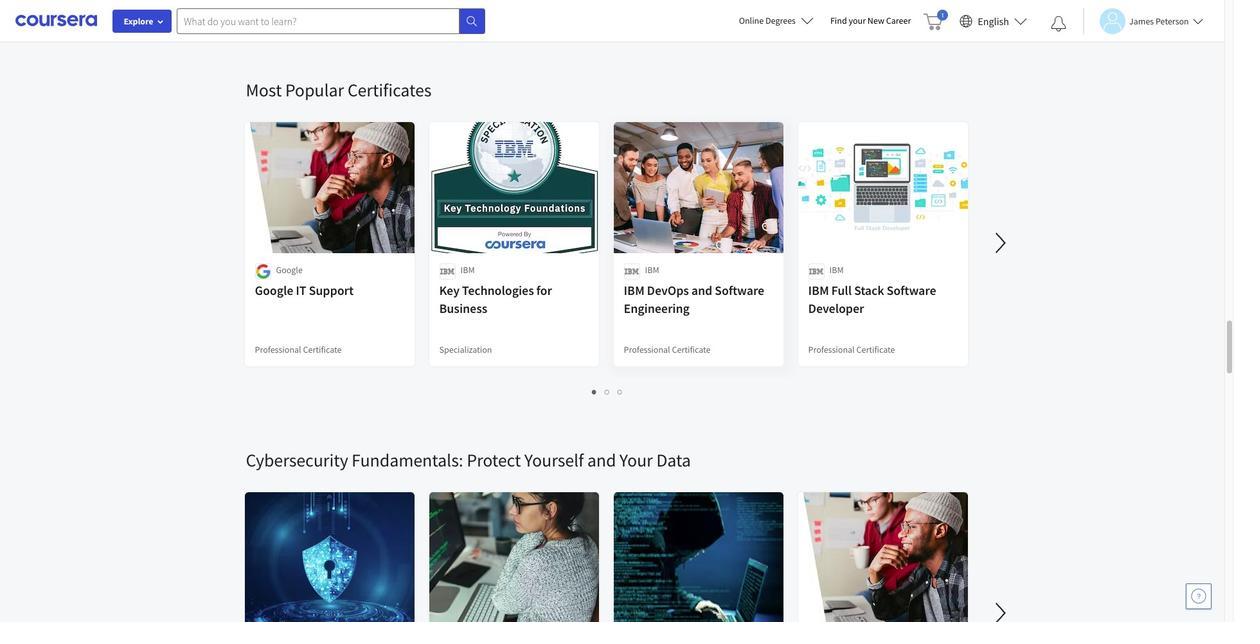Task type: vqa. For each thing, say whether or not it's contained in the screenshot.
search field
yes



Task type: describe. For each thing, give the bounding box(es) containing it.
explore button
[[112, 10, 172, 33]]

show notifications image
[[1051, 16, 1066, 31]]

fundamentals:
[[352, 449, 463, 472]]

cybersecurity
[[246, 449, 348, 472]]

explore
[[124, 15, 153, 27]]

peterson
[[1156, 15, 1189, 27]]

key technologies for business
[[439, 282, 552, 316]]

online degrees
[[739, 15, 796, 26]]

most
[[246, 78, 282, 102]]

certificates
[[348, 78, 432, 102]]

google it support
[[255, 282, 354, 298]]

business
[[439, 300, 487, 316]]

shopping cart: 1 item image
[[924, 10, 948, 30]]

next slide image for most popular certificates
[[985, 228, 1016, 258]]

engineering
[[624, 300, 690, 316]]

software for ibm devops and software engineering
[[715, 282, 764, 298]]

english button
[[955, 0, 1032, 42]]

2 button
[[601, 384, 614, 399]]

developer
[[808, 300, 864, 316]]

ibm for technologies
[[461, 264, 475, 276]]

popular
[[285, 78, 344, 102]]

certificate for stack
[[856, 344, 895, 355]]

online
[[739, 15, 764, 26]]

find your new career link
[[824, 13, 917, 29]]

devops
[[647, 282, 689, 298]]

specialization
[[439, 344, 492, 355]]

introduction to cybersecurity tools & cyber attacks course by ibm, image
[[613, 492, 784, 622]]

find your new career
[[830, 15, 911, 26]]

google it support professional certificate by google, image
[[798, 492, 968, 622]]

What do you want to learn? text field
[[177, 8, 460, 34]]

for
[[536, 282, 552, 298]]

coursera image
[[15, 10, 97, 31]]

certificate for support
[[303, 344, 342, 355]]

certificate for and
[[672, 344, 711, 355]]

data
[[656, 449, 691, 472]]

3 button
[[614, 384, 627, 399]]

james peterson button
[[1083, 8, 1203, 34]]

cybersecurity fundamentals: protect yourself and your data
[[246, 449, 691, 472]]

james
[[1129, 15, 1154, 27]]

google for google
[[276, 264, 303, 276]]

professional certificate for devops
[[624, 344, 711, 355]]

google for google it support
[[255, 282, 293, 298]]

english
[[978, 14, 1009, 27]]

ibm image
[[808, 264, 824, 280]]

cybersecurity fundamentals: protect yourself and your data carousel element
[[239, 410, 1234, 622]]

career
[[886, 15, 911, 26]]

online degrees button
[[729, 6, 824, 35]]

0 horizontal spatial and
[[587, 449, 616, 472]]



Task type: locate. For each thing, give the bounding box(es) containing it.
0 horizontal spatial professional certificate
[[255, 344, 342, 355]]

2 horizontal spatial certificate
[[856, 344, 895, 355]]

professional for google it support
[[255, 344, 301, 355]]

ibm down ibm icon
[[808, 282, 829, 298]]

2
[[605, 386, 610, 398]]

and inside ibm devops and software engineering
[[691, 282, 712, 298]]

ibm image
[[439, 264, 455, 280], [624, 264, 640, 280]]

james peterson
[[1129, 15, 1189, 27]]

google image
[[255, 264, 271, 280]]

3 professional from the left
[[808, 344, 855, 355]]

professional certificate down it
[[255, 344, 342, 355]]

introduction to cybersecurity essentials course by ibm, image
[[245, 492, 415, 622]]

2 software from the left
[[887, 282, 936, 298]]

find
[[830, 15, 847, 26]]

professional for ibm full stack software developer
[[808, 344, 855, 355]]

professional certificate
[[255, 344, 342, 355], [624, 344, 711, 355], [808, 344, 895, 355]]

ibm full stack software developer
[[808, 282, 936, 316]]

1 horizontal spatial ibm image
[[624, 264, 640, 280]]

1 professional from the left
[[255, 344, 301, 355]]

1 horizontal spatial professional
[[624, 344, 670, 355]]

and right devops
[[691, 282, 712, 298]]

3 professional certificate from the left
[[808, 344, 895, 355]]

ibm devops and software engineering
[[624, 282, 764, 316]]

0 vertical spatial next slide image
[[985, 228, 1016, 258]]

most popular certificates
[[246, 78, 432, 102]]

technologies
[[462, 282, 534, 298]]

1 vertical spatial and
[[587, 449, 616, 472]]

software inside ibm devops and software engineering
[[715, 282, 764, 298]]

professional certificate down engineering
[[624, 344, 711, 355]]

professional down developer
[[808, 344, 855, 355]]

and left your
[[587, 449, 616, 472]]

ibm right ibm icon
[[829, 264, 844, 276]]

2 horizontal spatial professional
[[808, 344, 855, 355]]

certificate down ibm devops and software engineering
[[672, 344, 711, 355]]

1 ibm image from the left
[[439, 264, 455, 280]]

professional for ibm devops and software engineering
[[624, 344, 670, 355]]

professional down engineering
[[624, 344, 670, 355]]

software
[[715, 282, 764, 298], [887, 282, 936, 298]]

list
[[246, 14, 969, 28], [246, 384, 969, 399]]

protect
[[467, 449, 521, 472]]

support
[[309, 282, 354, 298]]

new
[[868, 15, 884, 26]]

professional
[[255, 344, 301, 355], [624, 344, 670, 355], [808, 344, 855, 355]]

0 vertical spatial list
[[246, 14, 969, 28]]

ibm up technologies
[[461, 264, 475, 276]]

ibm
[[461, 264, 475, 276], [645, 264, 659, 276], [829, 264, 844, 276], [624, 282, 644, 298], [808, 282, 829, 298]]

0 horizontal spatial certificate
[[303, 344, 342, 355]]

google up it
[[276, 264, 303, 276]]

software inside ibm full stack software developer
[[887, 282, 936, 298]]

yourself
[[524, 449, 584, 472]]

google down google image
[[255, 282, 293, 298]]

1 button
[[588, 384, 601, 399]]

2 professional from the left
[[624, 344, 670, 355]]

3 certificate from the left
[[856, 344, 895, 355]]

full
[[831, 282, 852, 298]]

it security: defense against the digital dark arts  course by google, image
[[429, 492, 599, 622]]

software for ibm full stack software developer
[[887, 282, 936, 298]]

0 horizontal spatial professional
[[255, 344, 301, 355]]

1 software from the left
[[715, 282, 764, 298]]

list containing 1
[[246, 384, 969, 399]]

ibm up devops
[[645, 264, 659, 276]]

key
[[439, 282, 460, 298]]

ibm image up engineering
[[624, 264, 640, 280]]

professional certificate for full
[[808, 344, 895, 355]]

your
[[619, 449, 653, 472]]

1 horizontal spatial software
[[887, 282, 936, 298]]

ibm image up key
[[439, 264, 455, 280]]

most popular certificates carousel element
[[239, 40, 1234, 410]]

1 certificate from the left
[[303, 344, 342, 355]]

ibm up engineering
[[624, 282, 644, 298]]

1 next slide image from the top
[[985, 228, 1016, 258]]

0 horizontal spatial ibm image
[[439, 264, 455, 280]]

None search field
[[177, 8, 485, 34]]

1 vertical spatial list
[[246, 384, 969, 399]]

degrees
[[765, 15, 796, 26]]

next slide image for cybersecurity fundamentals: protect yourself and your data
[[985, 598, 1016, 622]]

ibm image for ibm devops and software engineering
[[624, 264, 640, 280]]

google
[[276, 264, 303, 276], [255, 282, 293, 298]]

0 vertical spatial google
[[276, 264, 303, 276]]

your
[[849, 15, 866, 26]]

professional certificate down developer
[[808, 344, 895, 355]]

next slide image inside 'most popular certificates carousel' element
[[985, 228, 1016, 258]]

certificate down ibm full stack software developer
[[856, 344, 895, 355]]

2 professional certificate from the left
[[624, 344, 711, 355]]

2 horizontal spatial professional certificate
[[808, 344, 895, 355]]

2 certificate from the left
[[672, 344, 711, 355]]

it
[[296, 282, 306, 298]]

1 vertical spatial next slide image
[[985, 598, 1016, 622]]

stack
[[854, 282, 884, 298]]

ibm for devops
[[645, 264, 659, 276]]

0 vertical spatial and
[[691, 282, 712, 298]]

2 list from the top
[[246, 384, 969, 399]]

1 horizontal spatial and
[[691, 282, 712, 298]]

certificate
[[303, 344, 342, 355], [672, 344, 711, 355], [856, 344, 895, 355]]

2 next slide image from the top
[[985, 598, 1016, 622]]

1 horizontal spatial professional certificate
[[624, 344, 711, 355]]

1 list from the top
[[246, 14, 969, 28]]

and
[[691, 282, 712, 298], [587, 449, 616, 472]]

0 horizontal spatial software
[[715, 282, 764, 298]]

1 horizontal spatial certificate
[[672, 344, 711, 355]]

1
[[592, 386, 597, 398]]

2 ibm image from the left
[[624, 264, 640, 280]]

ibm inside ibm devops and software engineering
[[624, 282, 644, 298]]

help center image
[[1191, 589, 1206, 604]]

certificate down support
[[303, 344, 342, 355]]

3
[[618, 386, 623, 398]]

ibm for full
[[829, 264, 844, 276]]

list inside 'most popular certificates carousel' element
[[246, 384, 969, 399]]

professional down it
[[255, 344, 301, 355]]

professional certificate for it
[[255, 344, 342, 355]]

1 professional certificate from the left
[[255, 344, 342, 355]]

1 vertical spatial google
[[255, 282, 293, 298]]

ibm inside ibm full stack software developer
[[808, 282, 829, 298]]

next slide image
[[985, 228, 1016, 258], [985, 598, 1016, 622]]

ibm image for key technologies for business
[[439, 264, 455, 280]]



